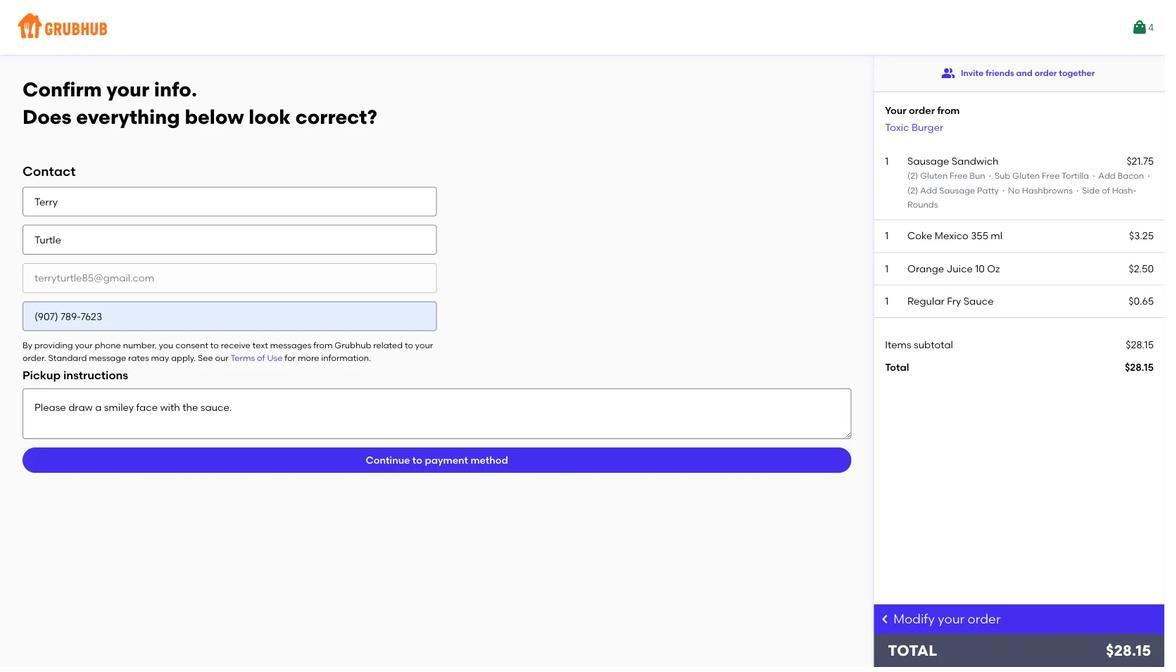 Task type: vqa. For each thing, say whether or not it's contained in the screenshot.
Reviews button on the top left of the page
no



Task type: locate. For each thing, give the bounding box(es) containing it.
rounds
[[908, 200, 939, 210]]

order inside your order from toxic burger
[[909, 104, 936, 116]]

free
[[950, 171, 968, 181], [1043, 171, 1061, 181]]

of inside the side of hash- rounds
[[1103, 185, 1111, 195]]

payment
[[425, 455, 469, 467]]

1 left coke
[[886, 230, 889, 242]]

order right 'modify'
[[968, 612, 1002, 627]]

to inside button
[[413, 455, 423, 467]]

2 free from the left
[[1043, 171, 1061, 181]]

1 horizontal spatial from
[[938, 104, 961, 116]]

fry
[[948, 295, 962, 307]]

sausage sandwich
[[908, 155, 999, 167]]

$0.65
[[1130, 295, 1155, 307]]

0 horizontal spatial add
[[921, 185, 938, 195]]

receive
[[221, 341, 251, 351]]

∙ down tortilla
[[1074, 185, 1083, 195]]

1 horizontal spatial gluten
[[1013, 171, 1041, 181]]

of right side
[[1103, 185, 1111, 195]]

Phone telephone field
[[23, 302, 437, 332]]

0 horizontal spatial gluten
[[921, 171, 948, 181]]

info.
[[154, 78, 197, 101]]

1 vertical spatial from
[[314, 341, 333, 351]]

free down sausage sandwich
[[950, 171, 968, 181]]

from inside by providing your phone number, you consent to receive text messages from grubhub related to your order. standard message rates may apply. see our
[[314, 341, 333, 351]]

number,
[[123, 341, 157, 351]]

0 vertical spatial of
[[1103, 185, 1111, 195]]

pickup instructions
[[23, 368, 128, 382]]

1 vertical spatial total
[[889, 643, 938, 660]]

order
[[1035, 68, 1058, 78], [909, 104, 936, 116], [968, 612, 1002, 627]]

your up standard
[[75, 341, 93, 351]]

1 1 from the top
[[886, 155, 889, 167]]

no
[[1009, 185, 1021, 195]]

1 vertical spatial sausage
[[940, 185, 976, 195]]

for
[[285, 353, 296, 363]]

grubhub
[[335, 341, 372, 351]]

sub
[[995, 171, 1011, 181]]

add
[[1099, 171, 1116, 181], [921, 185, 938, 195]]

1 vertical spatial of
[[257, 353, 265, 363]]

4
[[1149, 21, 1155, 33]]

terms of use for more information.
[[231, 353, 371, 363]]

1 down toxic
[[886, 155, 889, 167]]

contact
[[23, 163, 76, 179]]

continue
[[366, 455, 410, 467]]

to right related
[[405, 341, 414, 351]]

(
[[908, 171, 911, 181], [908, 185, 911, 195]]

orange
[[908, 263, 945, 275]]

0 horizontal spatial from
[[314, 341, 333, 351]]

1 horizontal spatial order
[[968, 612, 1002, 627]]

order up burger
[[909, 104, 936, 116]]

from
[[938, 104, 961, 116], [314, 341, 333, 351]]

gluten up no
[[1013, 171, 1041, 181]]

1 left regular
[[886, 295, 889, 307]]

1 horizontal spatial of
[[1103, 185, 1111, 195]]

sausage
[[908, 155, 950, 167], [940, 185, 976, 195]]

4 1 from the top
[[886, 295, 889, 307]]

sausage down burger
[[908, 155, 950, 167]]

order.
[[23, 353, 46, 363]]

side
[[1083, 185, 1101, 195]]

0 vertical spatial add
[[1099, 171, 1116, 181]]

people icon image
[[942, 66, 956, 80]]

0 vertical spatial order
[[1035, 68, 1058, 78]]

4 button
[[1132, 15, 1155, 40]]

your right 'modify'
[[939, 612, 965, 627]]

patty
[[978, 185, 1000, 195]]

related
[[374, 341, 403, 351]]

mexico
[[935, 230, 969, 242]]

2 1 from the top
[[886, 230, 889, 242]]

10
[[976, 263, 986, 275]]

svg image
[[880, 614, 891, 626]]

1 vertical spatial order
[[909, 104, 936, 116]]

apply.
[[171, 353, 196, 363]]

consent
[[176, 341, 208, 351]]

1 gluten from the left
[[921, 171, 948, 181]]

your up everything
[[107, 78, 149, 101]]

3 1 from the top
[[886, 263, 889, 275]]

friends
[[987, 68, 1015, 78]]

together
[[1060, 68, 1096, 78]]

information.
[[321, 353, 371, 363]]

355
[[972, 230, 989, 242]]

2 vertical spatial $28.15
[[1107, 643, 1152, 660]]

confirm
[[23, 78, 102, 101]]

of down text
[[257, 353, 265, 363]]

total down items in the bottom right of the page
[[886, 362, 910, 374]]

1 vertical spatial )
[[916, 185, 919, 195]]

to
[[211, 341, 219, 351], [405, 341, 414, 351], [413, 455, 423, 467]]

your
[[107, 78, 149, 101], [75, 341, 93, 351], [416, 341, 433, 351], [939, 612, 965, 627]]

$28.15
[[1127, 339, 1155, 351], [1126, 362, 1155, 374], [1107, 643, 1152, 660]]

0 horizontal spatial free
[[950, 171, 968, 181]]

gluten down sausage sandwich
[[921, 171, 948, 181]]

items
[[886, 339, 912, 351]]

1 vertical spatial 2
[[911, 185, 916, 195]]

1 horizontal spatial add
[[1099, 171, 1116, 181]]

add up rounds
[[921, 185, 938, 195]]

1 vertical spatial add
[[921, 185, 938, 195]]

2 horizontal spatial order
[[1035, 68, 1058, 78]]

total
[[886, 362, 910, 374], [889, 643, 938, 660]]

free up hashbrowns
[[1043, 171, 1061, 181]]

may
[[151, 353, 169, 363]]

of
[[1103, 185, 1111, 195], [257, 353, 265, 363]]

1 for sausage sandwich
[[886, 155, 889, 167]]

from up more
[[314, 341, 333, 351]]

1 ( from the top
[[908, 171, 911, 181]]

from up burger
[[938, 104, 961, 116]]

0 vertical spatial (
[[908, 171, 911, 181]]

total down 'modify'
[[889, 643, 938, 660]]

Pickup instructions text field
[[23, 389, 852, 440]]

does
[[23, 105, 72, 129]]

Last name text field
[[23, 225, 437, 255]]

0 vertical spatial total
[[886, 362, 910, 374]]

0 vertical spatial 2
[[911, 171, 916, 181]]

regular
[[908, 295, 945, 307]]

everything
[[76, 105, 180, 129]]

1 left orange
[[886, 263, 889, 275]]

$3.25
[[1130, 230, 1155, 242]]

1 vertical spatial (
[[908, 185, 911, 195]]

1 vertical spatial $28.15
[[1126, 362, 1155, 374]]

more
[[298, 353, 319, 363]]

2
[[911, 171, 916, 181], [911, 185, 916, 195]]

correct?
[[296, 105, 378, 129]]

1 horizontal spatial free
[[1043, 171, 1061, 181]]

items subtotal
[[886, 339, 954, 351]]

terms of use link
[[231, 353, 283, 363]]

)
[[916, 171, 919, 181], [916, 185, 919, 195]]

add up side
[[1099, 171, 1116, 181]]

gluten
[[921, 171, 948, 181], [1013, 171, 1041, 181]]

0 horizontal spatial order
[[909, 104, 936, 116]]

total for $28.15
[[886, 362, 910, 374]]

juice
[[947, 263, 974, 275]]

of for use
[[257, 353, 265, 363]]

$2.50
[[1130, 263, 1155, 275]]

1
[[886, 155, 889, 167], [886, 230, 889, 242], [886, 263, 889, 275], [886, 295, 889, 307]]

your
[[886, 104, 907, 116]]

0 vertical spatial from
[[938, 104, 961, 116]]

coke
[[908, 230, 933, 242]]

invite
[[962, 68, 984, 78]]

0 vertical spatial $28.15
[[1127, 339, 1155, 351]]

continue to payment method
[[366, 455, 509, 467]]

burger
[[912, 121, 944, 133]]

0 horizontal spatial of
[[257, 353, 265, 363]]

0 vertical spatial )
[[916, 171, 919, 181]]

2 2 from the top
[[911, 185, 916, 195]]

∙
[[988, 171, 993, 181], [1092, 171, 1097, 181], [1147, 171, 1152, 181], [1002, 185, 1007, 195], [1074, 185, 1083, 195]]

sausage down "bun" at the top right
[[940, 185, 976, 195]]

order right and
[[1035, 68, 1058, 78]]

to left payment
[[413, 455, 423, 467]]

2 vertical spatial order
[[968, 612, 1002, 627]]



Task type: describe. For each thing, give the bounding box(es) containing it.
1 for regular fry sauce
[[886, 295, 889, 307]]

1 for coke mexico 355 ml
[[886, 230, 889, 242]]

sandwich
[[952, 155, 999, 167]]

2 ( from the top
[[908, 185, 911, 195]]

your right related
[[416, 341, 433, 351]]

1 free from the left
[[950, 171, 968, 181]]

$21.75
[[1128, 155, 1155, 167]]

and
[[1017, 68, 1033, 78]]

0 vertical spatial sausage
[[908, 155, 950, 167]]

2 ) from the top
[[916, 185, 919, 195]]

phone
[[95, 341, 121, 351]]

terms
[[231, 353, 255, 363]]

∙ up side
[[1092, 171, 1097, 181]]

continue to payment method button
[[23, 448, 852, 473]]

orange juice 10 oz
[[908, 263, 1001, 275]]

below
[[185, 105, 244, 129]]

hashbrowns
[[1023, 185, 1074, 195]]

modify your order
[[894, 612, 1002, 627]]

messages
[[270, 341, 312, 351]]

message
[[89, 353, 126, 363]]

Email email field
[[23, 264, 437, 293]]

to up our
[[211, 341, 219, 351]]

total for modify your order
[[889, 643, 938, 660]]

invite friends and order together
[[962, 68, 1096, 78]]

hash-
[[1113, 185, 1138, 195]]

∙ right "bun" at the top right
[[988, 171, 993, 181]]

1 for orange juice 10 oz
[[886, 263, 889, 275]]

instructions
[[63, 368, 128, 382]]

by
[[23, 341, 32, 351]]

rates
[[128, 353, 149, 363]]

by providing your phone number, you consent to receive text messages from grubhub related to your order. standard message rates may apply. see our
[[23, 341, 433, 363]]

ml
[[991, 230, 1003, 242]]

regular fry sauce
[[908, 295, 994, 307]]

∙ left no
[[1002, 185, 1007, 195]]

toxic burger link
[[886, 121, 944, 133]]

( 2 ) gluten free bun ∙ sub gluten free tortilla ∙ add bacon ∙ ( 2 ) add sausage patty ∙ no hashbrowns
[[908, 171, 1152, 195]]

tortilla
[[1062, 171, 1090, 181]]

from inside your order from toxic burger
[[938, 104, 961, 116]]

standard
[[48, 353, 87, 363]]

1 2 from the top
[[911, 171, 916, 181]]

providing
[[34, 341, 73, 351]]

our
[[215, 353, 229, 363]]

method
[[471, 455, 509, 467]]

bacon
[[1118, 171, 1145, 181]]

use
[[267, 353, 283, 363]]

your inside confirm your info. does everything below look correct?
[[107, 78, 149, 101]]

sausage inside ( 2 ) gluten free bun ∙ sub gluten free tortilla ∙ add bacon ∙ ( 2 ) add sausage patty ∙ no hashbrowns
[[940, 185, 976, 195]]

toxic
[[886, 121, 910, 133]]

∙ down $21.75 on the top right
[[1147, 171, 1152, 181]]

order inside button
[[1035, 68, 1058, 78]]

your order from toxic burger
[[886, 104, 961, 133]]

1 ) from the top
[[916, 171, 919, 181]]

see
[[198, 353, 213, 363]]

invite friends and order together button
[[942, 61, 1096, 86]]

oz
[[988, 263, 1001, 275]]

First name text field
[[23, 187, 437, 217]]

of for hash-
[[1103, 185, 1111, 195]]

confirm your info. does everything below look correct?
[[23, 78, 378, 129]]

2 gluten from the left
[[1013, 171, 1041, 181]]

sauce
[[964, 295, 994, 307]]

$28.15 for $28.15
[[1126, 362, 1155, 374]]

main navigation navigation
[[0, 0, 1166, 55]]

$28.15 for modify your order
[[1107, 643, 1152, 660]]

you
[[159, 341, 174, 351]]

bun
[[970, 171, 986, 181]]

subtotal
[[914, 339, 954, 351]]

side of hash- rounds
[[908, 185, 1138, 210]]

text
[[253, 341, 268, 351]]

coke mexico 355 ml
[[908, 230, 1003, 242]]

pickup
[[23, 368, 61, 382]]

look
[[249, 105, 291, 129]]

modify
[[894, 612, 936, 627]]



